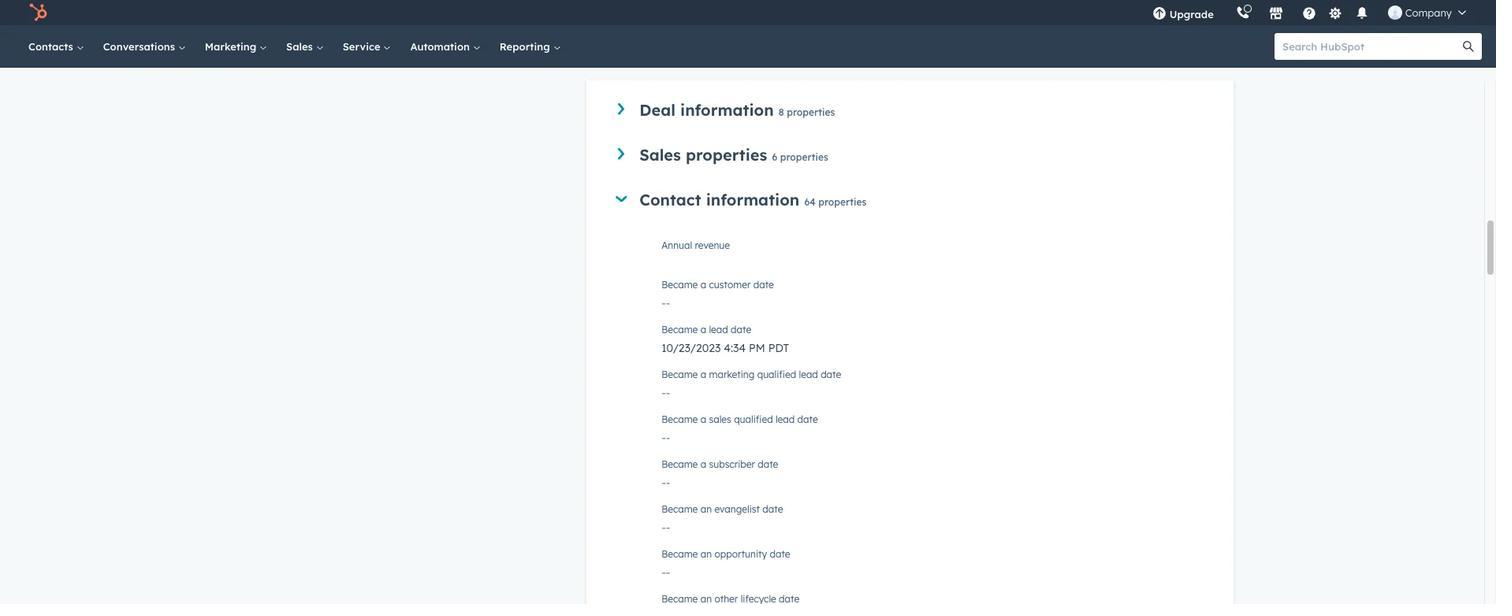 Task type: locate. For each thing, give the bounding box(es) containing it.
an left opportunity
[[701, 549, 712, 561]]

3 became from the top
[[662, 369, 698, 381]]

properties
[[787, 107, 835, 119], [686, 145, 768, 165], [781, 152, 829, 164], [819, 197, 867, 208]]

information
[[681, 100, 774, 120], [706, 190, 800, 210]]

menu
[[1142, 0, 1478, 25]]

caret image up caret image
[[618, 149, 625, 160]]

an
[[701, 504, 712, 516], [701, 549, 712, 561]]

deal
[[640, 100, 676, 120]]

a for lead
[[701, 324, 707, 336]]

Became an evangelist date text field
[[662, 514, 1203, 539]]

became left marketing
[[662, 369, 698, 381]]

marketplaces button
[[1260, 0, 1293, 25]]

0 horizontal spatial sales
[[286, 40, 316, 53]]

hubspot link
[[19, 3, 59, 22]]

date for became an opportunity date
[[770, 549, 791, 561]]

information down 6
[[706, 190, 800, 210]]

sales down deal
[[640, 145, 681, 165]]

qualified
[[758, 369, 797, 381], [734, 414, 773, 426]]

properties right 6
[[781, 152, 829, 164]]

caret image left deal
[[618, 104, 625, 115]]

marketing
[[205, 40, 259, 53]]

became left subscriber on the bottom
[[662, 459, 698, 471]]

annual revenue
[[662, 240, 730, 252]]

notifications button
[[1349, 0, 1376, 25]]

2 an from the top
[[701, 549, 712, 561]]

became for became a subscriber date
[[662, 459, 698, 471]]

a left sales
[[701, 414, 707, 426]]

1 a from the top
[[701, 279, 707, 291]]

became a marketing qualified lead date
[[662, 369, 842, 381]]

Became a subscriber date text field
[[662, 469, 1203, 494]]

properties for sales properties
[[781, 152, 829, 164]]

sales
[[286, 40, 316, 53], [640, 145, 681, 165]]

7 became from the top
[[662, 549, 698, 561]]

reporting
[[500, 40, 553, 53]]

1 vertical spatial lead
[[799, 369, 818, 381]]

0 vertical spatial an
[[701, 504, 712, 516]]

4 became from the top
[[662, 414, 698, 426]]

1 an from the top
[[701, 504, 712, 516]]

Became an opportunity date text field
[[662, 559, 1203, 584]]

0 horizontal spatial lead
[[709, 324, 728, 336]]

caret image for sales
[[618, 149, 625, 160]]

0 vertical spatial sales
[[286, 40, 316, 53]]

a down became a customer date
[[701, 324, 707, 336]]

1 vertical spatial information
[[706, 190, 800, 210]]

conversations
[[103, 40, 178, 53]]

1 horizontal spatial sales
[[640, 145, 681, 165]]

1 became from the top
[[662, 279, 698, 291]]

contact
[[640, 190, 701, 210]]

Search HubSpot search field
[[1275, 33, 1468, 60]]

became left sales
[[662, 414, 698, 426]]

a left customer
[[701, 279, 707, 291]]

a left subscriber on the bottom
[[701, 459, 707, 471]]

1 vertical spatial sales
[[640, 145, 681, 165]]

2 became from the top
[[662, 324, 698, 336]]

upgrade image
[[1153, 7, 1167, 21]]

5 became from the top
[[662, 459, 698, 471]]

information for deal
[[681, 100, 774, 120]]

became
[[662, 279, 698, 291], [662, 324, 698, 336], [662, 369, 698, 381], [662, 414, 698, 426], [662, 459, 698, 471], [662, 504, 698, 516], [662, 549, 698, 561]]

lead for became a marketing qualified lead date
[[799, 369, 818, 381]]

1 vertical spatial caret image
[[618, 149, 625, 160]]

became an evangelist date
[[662, 504, 783, 516]]

sales left service
[[286, 40, 316, 53]]

notifications image
[[1355, 7, 1370, 21]]

2 caret image from the top
[[618, 149, 625, 160]]

0 vertical spatial information
[[681, 100, 774, 120]]

caret image for deal
[[618, 104, 625, 115]]

became left opportunity
[[662, 549, 698, 561]]

Annual revenue text field
[[662, 238, 1203, 269]]

help image
[[1303, 7, 1317, 21]]

1 caret image from the top
[[618, 104, 625, 115]]

properties right 8
[[787, 107, 835, 119]]

sales for sales properties 6 properties
[[640, 145, 681, 165]]

sales link
[[277, 25, 333, 68]]

properties inside "contact information 64 properties"
[[819, 197, 867, 208]]

became for became an opportunity date
[[662, 549, 698, 561]]

settings link
[[1326, 4, 1346, 21]]

2 a from the top
[[701, 324, 707, 336]]

5 a from the top
[[701, 459, 707, 471]]

sales properties 6 properties
[[640, 145, 829, 165]]

1 horizontal spatial lead
[[776, 414, 795, 426]]

2 vertical spatial lead
[[776, 414, 795, 426]]

became down became a customer date
[[662, 324, 698, 336]]

menu containing company
[[1142, 0, 1478, 25]]

3 a from the top
[[701, 369, 707, 381]]

became left evangelist at the bottom
[[662, 504, 698, 516]]

2 horizontal spatial lead
[[799, 369, 818, 381]]

became a subscriber date
[[662, 459, 779, 471]]

Became a lead date text field
[[662, 334, 1203, 359]]

date
[[754, 279, 774, 291], [731, 324, 752, 336], [821, 369, 842, 381], [798, 414, 818, 426], [758, 459, 779, 471], [763, 504, 783, 516], [770, 549, 791, 561]]

1 vertical spatial qualified
[[734, 414, 773, 426]]

calling icon button
[[1230, 2, 1257, 23]]

0 vertical spatial qualified
[[758, 369, 797, 381]]

properties right 64
[[819, 197, 867, 208]]

lead right marketing
[[799, 369, 818, 381]]

became down annual
[[662, 279, 698, 291]]

company
[[1406, 6, 1453, 19]]

qualified right marketing
[[758, 369, 797, 381]]

0 vertical spatial caret image
[[618, 104, 625, 115]]

lead
[[709, 324, 728, 336], [799, 369, 818, 381], [776, 414, 795, 426]]

jacob simon image
[[1389, 6, 1403, 20]]

properties inside sales properties 6 properties
[[781, 152, 829, 164]]

a for customer
[[701, 279, 707, 291]]

Became a sales qualified lead date text field
[[662, 424, 1203, 449]]

an left evangelist at the bottom
[[701, 504, 712, 516]]

6
[[772, 152, 778, 164]]

settings image
[[1329, 7, 1343, 21]]

64
[[805, 197, 816, 208]]

contact information 64 properties
[[640, 190, 867, 210]]

evangelist
[[715, 504, 760, 516]]

4 a from the top
[[701, 414, 707, 426]]

contacts link
[[19, 25, 94, 68]]

qualified right sales
[[734, 414, 773, 426]]

lead down became a marketing qualified lead date
[[776, 414, 795, 426]]

properties inside "deal information 8 properties"
[[787, 107, 835, 119]]

a left marketing
[[701, 369, 707, 381]]

date for became a subscriber date
[[758, 459, 779, 471]]

caret image
[[618, 104, 625, 115], [618, 149, 625, 160]]

6 became from the top
[[662, 504, 698, 516]]

a
[[701, 279, 707, 291], [701, 324, 707, 336], [701, 369, 707, 381], [701, 414, 707, 426], [701, 459, 707, 471]]

lead down became a customer date
[[709, 324, 728, 336]]

information up sales properties 6 properties
[[681, 100, 774, 120]]

1 vertical spatial an
[[701, 549, 712, 561]]



Task type: describe. For each thing, give the bounding box(es) containing it.
an for evangelist
[[701, 504, 712, 516]]

became a customer date
[[662, 279, 774, 291]]

sales for sales
[[286, 40, 316, 53]]

automation link
[[401, 25, 490, 68]]

search image
[[1464, 41, 1475, 52]]

properties down "deal information 8 properties"
[[686, 145, 768, 165]]

caret image
[[616, 196, 628, 203]]

company button
[[1379, 0, 1476, 25]]

deal information 8 properties
[[640, 100, 835, 120]]

date for became a customer date
[[754, 279, 774, 291]]

a for sales
[[701, 414, 707, 426]]

conversations link
[[94, 25, 195, 68]]

automation
[[410, 40, 473, 53]]

a for marketing
[[701, 369, 707, 381]]

Became a marketing qualified lead date text field
[[662, 379, 1203, 404]]

information for contact
[[706, 190, 800, 210]]

calling icon image
[[1236, 6, 1251, 21]]

opportunity
[[715, 549, 767, 561]]

marketplaces image
[[1269, 7, 1284, 21]]

upgrade
[[1170, 8, 1214, 21]]

properties for contact information
[[819, 197, 867, 208]]

became for became an evangelist date
[[662, 504, 698, 516]]

became a sales qualified lead date
[[662, 414, 818, 426]]

0 vertical spatial lead
[[709, 324, 728, 336]]

hubspot image
[[28, 3, 47, 22]]

annual
[[662, 240, 693, 252]]

date for became an evangelist date
[[763, 504, 783, 516]]

reporting link
[[490, 25, 571, 68]]

date for became a lead date
[[731, 324, 752, 336]]

became for became a lead date
[[662, 324, 698, 336]]

became for became a sales qualified lead date
[[662, 414, 698, 426]]

a for subscriber
[[701, 459, 707, 471]]

search button
[[1456, 33, 1483, 60]]

lead for became a sales qualified lead date
[[776, 414, 795, 426]]

became an opportunity date
[[662, 549, 791, 561]]

properties for deal information
[[787, 107, 835, 119]]

service link
[[333, 25, 401, 68]]

help button
[[1296, 0, 1323, 25]]

sales
[[709, 414, 732, 426]]

8
[[779, 107, 784, 119]]

became a lead date
[[662, 324, 752, 336]]

became for became a customer date
[[662, 279, 698, 291]]

revenue
[[695, 240, 730, 252]]

qualified for sales
[[734, 414, 773, 426]]

service
[[343, 40, 384, 53]]

an for opportunity
[[701, 549, 712, 561]]

Became a customer date text field
[[662, 289, 1203, 314]]

customer
[[709, 279, 751, 291]]

became for became a marketing qualified lead date
[[662, 369, 698, 381]]

marketing link
[[195, 25, 277, 68]]

contacts
[[28, 40, 76, 53]]

subscriber
[[709, 459, 755, 471]]

qualified for marketing
[[758, 369, 797, 381]]

marketing
[[709, 369, 755, 381]]



Task type: vqa. For each thing, say whether or not it's contained in the screenshot.
#F9CB9C, 100 opacity icon
no



